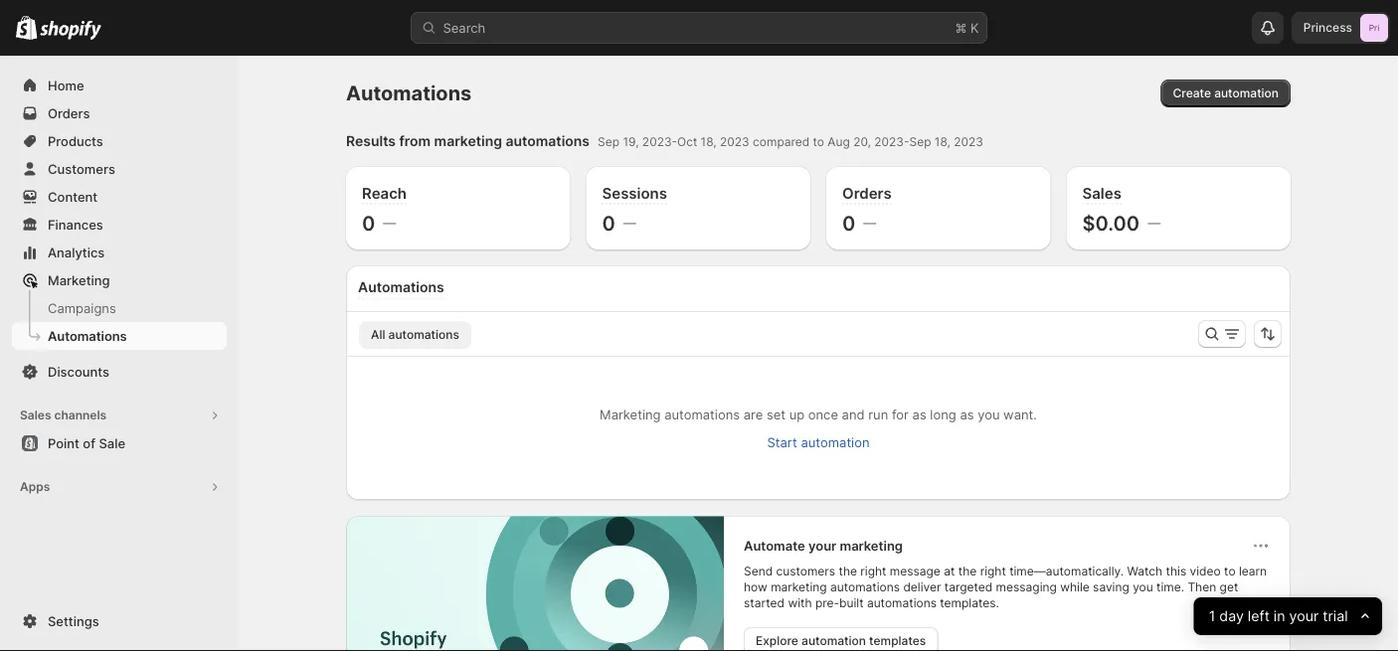 Task type: describe. For each thing, give the bounding box(es) containing it.
reach 0 —
[[362, 184, 407, 235]]

1 the from the left
[[839, 565, 857, 579]]

finances
[[48, 217, 103, 232]]

2 the from the left
[[959, 565, 977, 579]]

— for sales $0.00 —
[[1148, 215, 1161, 230]]

send
[[744, 565, 773, 579]]

1 2023 from the left
[[720, 135, 750, 149]]

1 sep from the left
[[598, 135, 620, 149]]

your inside "dropdown button"
[[1290, 608, 1320, 625]]

customers
[[776, 565, 836, 579]]

sales for channels
[[20, 408, 51, 423]]

oct
[[677, 135, 698, 149]]

point
[[48, 436, 79, 451]]

message
[[890, 565, 941, 579]]

how
[[744, 580, 768, 595]]

create
[[1173, 86, 1212, 100]]

marketing for your
[[840, 538, 903, 554]]

automations left 19, in the top left of the page
[[506, 133, 590, 150]]

channels
[[54, 408, 107, 423]]

automations left are
[[665, 407, 740, 422]]

sales channels
[[20, 408, 107, 423]]

create automation link
[[1161, 80, 1291, 107]]

0 for reach 0 —
[[362, 211, 375, 235]]

2 2023 from the left
[[954, 135, 984, 149]]

content
[[48, 189, 98, 204]]

1 as from the left
[[913, 407, 927, 422]]

princess image
[[1361, 14, 1389, 42]]

products
[[48, 133, 103, 149]]

1
[[1209, 608, 1216, 625]]

automations inside 'button'
[[388, 328, 459, 342]]

2 sep from the left
[[910, 135, 932, 149]]

products link
[[12, 127, 227, 155]]

automation for explore
[[802, 634, 866, 649]]

up
[[789, 407, 805, 422]]

analytics link
[[12, 239, 227, 267]]

in
[[1274, 608, 1286, 625]]

marketing automations are set up once and run for as long as you want.
[[600, 407, 1037, 422]]

1 day left in your trial
[[1209, 608, 1349, 625]]

discounts
[[48, 364, 109, 379]]

pre-
[[816, 596, 840, 611]]

automation for create
[[1215, 86, 1279, 100]]

left
[[1248, 608, 1270, 625]]

send customers the right message at the right time—automatically. watch this video to learn how marketing automations deliver targeted messaging while saving you time. then get started with pre-built automations templates.
[[744, 565, 1267, 611]]

0 for orders 0 —
[[843, 211, 856, 235]]

1 vertical spatial automations
[[358, 279, 444, 296]]

2 right from the left
[[981, 565, 1006, 579]]

k
[[971, 20, 979, 35]]

orders for orders 0 —
[[843, 184, 892, 202]]

princess
[[1304, 20, 1353, 35]]

want.
[[1004, 407, 1037, 422]]

⌘
[[955, 20, 967, 35]]

0 horizontal spatial you
[[978, 407, 1000, 422]]

run
[[869, 407, 889, 422]]

apps
[[20, 480, 50, 494]]

compared
[[753, 135, 810, 149]]

marketing for marketing automations are set up once and run for as long as you want.
[[600, 407, 661, 422]]

create automation
[[1173, 86, 1279, 100]]

time.
[[1157, 580, 1185, 595]]

explore
[[756, 634, 799, 649]]

0 vertical spatial automations
[[346, 81, 472, 105]]

while
[[1061, 580, 1090, 595]]

get
[[1220, 580, 1239, 595]]

marketing link
[[12, 267, 227, 294]]

time—automatically.
[[1010, 565, 1124, 579]]

are
[[744, 407, 763, 422]]

sales for $0.00
[[1083, 184, 1122, 202]]

19,
[[623, 135, 639, 149]]

2 as from the left
[[960, 407, 974, 422]]

sessions 0 —
[[602, 184, 667, 235]]

templates
[[870, 634, 926, 649]]

sales $0.00 —
[[1083, 184, 1161, 235]]

automate
[[744, 538, 806, 554]]

marketing for from
[[434, 133, 502, 150]]

this
[[1166, 565, 1187, 579]]

to inside results from marketing automations sep 19, 2023-oct 18, 2023 compared to aug 20, 2023-sep 18, 2023
[[813, 135, 825, 149]]

all
[[371, 328, 385, 342]]

settings link
[[12, 608, 227, 636]]

and
[[842, 407, 865, 422]]

apps button
[[12, 474, 227, 501]]

set
[[767, 407, 786, 422]]

results from marketing automations sep 19, 2023-oct 18, 2023 compared to aug 20, 2023-sep 18, 2023
[[346, 133, 984, 150]]

sale
[[99, 436, 125, 451]]



Task type: vqa. For each thing, say whether or not it's contained in the screenshot.


Task type: locate. For each thing, give the bounding box(es) containing it.
0 inside sessions 0 —
[[602, 211, 616, 235]]

2 vertical spatial marketing
[[771, 580, 827, 595]]

home
[[48, 78, 84, 93]]

— for sessions 0 —
[[624, 215, 636, 230]]

1 horizontal spatial you
[[1133, 580, 1154, 595]]

1 vertical spatial orders
[[843, 184, 892, 202]]

at
[[944, 565, 955, 579]]

results
[[346, 133, 396, 150]]

marketing for marketing
[[48, 273, 110, 288]]

video
[[1190, 565, 1221, 579]]

4 — from the left
[[1148, 215, 1161, 230]]

discounts link
[[12, 358, 227, 386]]

0 horizontal spatial your
[[809, 538, 837, 554]]

2 2023- from the left
[[875, 135, 910, 149]]

orders 0 —
[[843, 184, 892, 235]]

marketing
[[48, 273, 110, 288], [600, 407, 661, 422]]

targeted
[[945, 580, 993, 595]]

explore automation templates
[[756, 634, 926, 649]]

1 vertical spatial marketing
[[840, 538, 903, 554]]

1 vertical spatial to
[[1225, 565, 1236, 579]]

automations link
[[12, 322, 227, 350]]

0 vertical spatial sales
[[1083, 184, 1122, 202]]

2 — from the left
[[624, 215, 636, 230]]

0 horizontal spatial marketing
[[434, 133, 502, 150]]

automation down once on the right bottom
[[801, 435, 870, 450]]

orders link
[[12, 99, 227, 127]]

1 18, from the left
[[701, 135, 717, 149]]

1 day left in your trial button
[[1194, 598, 1383, 636]]

automations up from
[[346, 81, 472, 105]]

long
[[930, 407, 957, 422]]

sales
[[1083, 184, 1122, 202], [20, 408, 51, 423]]

marketing up 'message'
[[840, 538, 903, 554]]

orders down 20,
[[843, 184, 892, 202]]

point of sale link
[[12, 430, 227, 458]]

2 0 from the left
[[602, 211, 616, 235]]

to up get
[[1225, 565, 1236, 579]]

— inside the sales $0.00 —
[[1148, 215, 1161, 230]]

1 horizontal spatial orders
[[843, 184, 892, 202]]

$0.00
[[1083, 211, 1140, 235]]

0 horizontal spatial sales
[[20, 408, 51, 423]]

1 horizontal spatial sales
[[1083, 184, 1122, 202]]

the
[[839, 565, 857, 579], [959, 565, 977, 579]]

1 vertical spatial you
[[1133, 580, 1154, 595]]

saving
[[1093, 580, 1130, 595]]

learn
[[1239, 565, 1267, 579]]

1 vertical spatial sales
[[20, 408, 51, 423]]

you inside 'send customers the right message at the right time—automatically. watch this video to learn how marketing automations deliver targeted messaging while saving you time. then get started with pre-built automations templates.'
[[1133, 580, 1154, 595]]

—
[[383, 215, 396, 230], [624, 215, 636, 230], [864, 215, 877, 230], [1148, 215, 1161, 230]]

customers
[[48, 161, 115, 177]]

0 vertical spatial marketing
[[48, 273, 110, 288]]

1 — from the left
[[383, 215, 396, 230]]

1 horizontal spatial 0
[[602, 211, 616, 235]]

2 18, from the left
[[935, 135, 951, 149]]

sales inside the sales $0.00 —
[[1083, 184, 1122, 202]]

automations down deliver
[[867, 596, 937, 611]]

— down sessions
[[624, 215, 636, 230]]

marketing inside 'send customers the right message at the right time—automatically. watch this video to learn how marketing automations deliver targeted messaging while saving you time. then get started with pre-built automations templates.'
[[771, 580, 827, 595]]

sales up $0.00 at the right top
[[1083, 184, 1122, 202]]

0 horizontal spatial marketing
[[48, 273, 110, 288]]

right
[[861, 565, 887, 579], [981, 565, 1006, 579]]

20,
[[854, 135, 871, 149]]

sep right 20,
[[910, 135, 932, 149]]

0 horizontal spatial 0
[[362, 211, 375, 235]]

with
[[788, 596, 812, 611]]

your right in
[[1290, 608, 1320, 625]]

settings
[[48, 614, 99, 629]]

you
[[978, 407, 1000, 422], [1133, 580, 1154, 595]]

1 horizontal spatial 2023
[[954, 135, 984, 149]]

once
[[808, 407, 839, 422]]

0 down sessions
[[602, 211, 616, 235]]

2 vertical spatial automation
[[802, 634, 866, 649]]

0 inside orders 0 —
[[843, 211, 856, 235]]

campaigns link
[[12, 294, 227, 322]]

1 horizontal spatial 18,
[[935, 135, 951, 149]]

2023- right 20,
[[875, 135, 910, 149]]

automations up built
[[831, 580, 900, 595]]

messaging
[[996, 580, 1057, 595]]

automations right "all"
[[388, 328, 459, 342]]

started
[[744, 596, 785, 611]]

you down watch at right bottom
[[1133, 580, 1154, 595]]

0 vertical spatial automation
[[1215, 86, 1279, 100]]

— right $0.00 at the right top
[[1148, 215, 1161, 230]]

0 vertical spatial you
[[978, 407, 1000, 422]]

sales up the point
[[20, 408, 51, 423]]

1 0 from the left
[[362, 211, 375, 235]]

campaigns
[[48, 300, 116, 316]]

orders for orders
[[48, 105, 90, 121]]

of
[[83, 436, 95, 451]]

point of sale
[[48, 436, 125, 451]]

1 horizontal spatial marketing
[[600, 407, 661, 422]]

2023-
[[642, 135, 677, 149], [875, 135, 910, 149]]

0 vertical spatial to
[[813, 135, 825, 149]]

aug
[[828, 135, 850, 149]]

18,
[[701, 135, 717, 149], [935, 135, 951, 149]]

marketing right from
[[434, 133, 502, 150]]

to left aug
[[813, 135, 825, 149]]

2 horizontal spatial 0
[[843, 211, 856, 235]]

explore automation templates link
[[744, 628, 938, 652]]

automation right create
[[1215, 86, 1279, 100]]

automation for start
[[801, 435, 870, 450]]

the up built
[[839, 565, 857, 579]]

marketing up with
[[771, 580, 827, 595]]

your up customers
[[809, 538, 837, 554]]

2 vertical spatial automations
[[48, 328, 127, 344]]

to inside 'send customers the right message at the right time—automatically. watch this video to learn how marketing automations deliver targeted messaging while saving you time. then get started with pre-built automations templates.'
[[1225, 565, 1236, 579]]

home link
[[12, 72, 227, 99]]

0 horizontal spatial orders
[[48, 105, 90, 121]]

⌘ k
[[955, 20, 979, 35]]

sep left 19, in the top left of the page
[[598, 135, 620, 149]]

automate your marketing
[[744, 538, 903, 554]]

0 down reach
[[362, 211, 375, 235]]

3 0 from the left
[[843, 211, 856, 235]]

watch
[[1128, 565, 1163, 579]]

automations up all automations
[[358, 279, 444, 296]]

0 down aug
[[843, 211, 856, 235]]

0 horizontal spatial to
[[813, 135, 825, 149]]

1 vertical spatial marketing
[[600, 407, 661, 422]]

orders
[[48, 105, 90, 121], [843, 184, 892, 202]]

start automation
[[767, 435, 870, 450]]

1 horizontal spatial marketing
[[771, 580, 827, 595]]

— down reach
[[383, 215, 396, 230]]

as right long
[[960, 407, 974, 422]]

0 horizontal spatial right
[[861, 565, 887, 579]]

day
[[1220, 608, 1244, 625]]

content link
[[12, 183, 227, 211]]

deliver
[[904, 580, 941, 595]]

analytics
[[48, 245, 105, 260]]

right up built
[[861, 565, 887, 579]]

2023- right 19, in the top left of the page
[[642, 135, 677, 149]]

1 horizontal spatial the
[[959, 565, 977, 579]]

sessions
[[602, 184, 667, 202]]

— for reach 0 —
[[383, 215, 396, 230]]

1 vertical spatial your
[[1290, 608, 1320, 625]]

start
[[767, 435, 798, 450]]

shopify image
[[16, 16, 37, 40]]

1 horizontal spatial your
[[1290, 608, 1320, 625]]

finances link
[[12, 211, 227, 239]]

2 horizontal spatial marketing
[[840, 538, 903, 554]]

0 for sessions 0 —
[[602, 211, 616, 235]]

1 vertical spatial automation
[[801, 435, 870, 450]]

0 horizontal spatial 2023-
[[642, 135, 677, 149]]

1 2023- from the left
[[642, 135, 677, 149]]

0 horizontal spatial as
[[913, 407, 927, 422]]

for
[[892, 407, 909, 422]]

as
[[913, 407, 927, 422], [960, 407, 974, 422]]

you left want.
[[978, 407, 1000, 422]]

automations
[[506, 133, 590, 150], [388, 328, 459, 342], [665, 407, 740, 422], [831, 580, 900, 595], [867, 596, 937, 611]]

0 horizontal spatial 2023
[[720, 135, 750, 149]]

from
[[399, 133, 431, 150]]

0 vertical spatial orders
[[48, 105, 90, 121]]

1 horizontal spatial as
[[960, 407, 974, 422]]

templates.
[[940, 596, 1000, 611]]

1 horizontal spatial sep
[[910, 135, 932, 149]]

then
[[1188, 580, 1217, 595]]

0 horizontal spatial the
[[839, 565, 857, 579]]

0 horizontal spatial 18,
[[701, 135, 717, 149]]

customers link
[[12, 155, 227, 183]]

18, right 20,
[[935, 135, 951, 149]]

as right the for
[[913, 407, 927, 422]]

point of sale button
[[0, 430, 239, 458]]

1 horizontal spatial to
[[1225, 565, 1236, 579]]

— inside reach 0 —
[[383, 215, 396, 230]]

— inside orders 0 —
[[864, 215, 877, 230]]

all automations
[[371, 328, 459, 342]]

0 vertical spatial marketing
[[434, 133, 502, 150]]

18, right oct
[[701, 135, 717, 149]]

search
[[443, 20, 486, 35]]

sales inside button
[[20, 408, 51, 423]]

trial
[[1324, 608, 1349, 625]]

automations down campaigns
[[48, 328, 127, 344]]

— inside sessions 0 —
[[624, 215, 636, 230]]

the up targeted
[[959, 565, 977, 579]]

orders down home on the left
[[48, 105, 90, 121]]

right up targeted
[[981, 565, 1006, 579]]

— for orders 0 —
[[864, 215, 877, 230]]

1 horizontal spatial 2023-
[[875, 135, 910, 149]]

reach
[[362, 184, 407, 202]]

shopify image
[[40, 20, 102, 40]]

marketing
[[434, 133, 502, 150], [840, 538, 903, 554], [771, 580, 827, 595]]

3 — from the left
[[864, 215, 877, 230]]

0 horizontal spatial sep
[[598, 135, 620, 149]]

0 vertical spatial your
[[809, 538, 837, 554]]

built
[[840, 596, 864, 611]]

1 right from the left
[[861, 565, 887, 579]]

all automations button
[[359, 321, 471, 349]]

0 inside reach 0 —
[[362, 211, 375, 235]]

1 horizontal spatial right
[[981, 565, 1006, 579]]

start automation link
[[755, 429, 882, 457]]

automation down pre-
[[802, 634, 866, 649]]

— down 20,
[[864, 215, 877, 230]]



